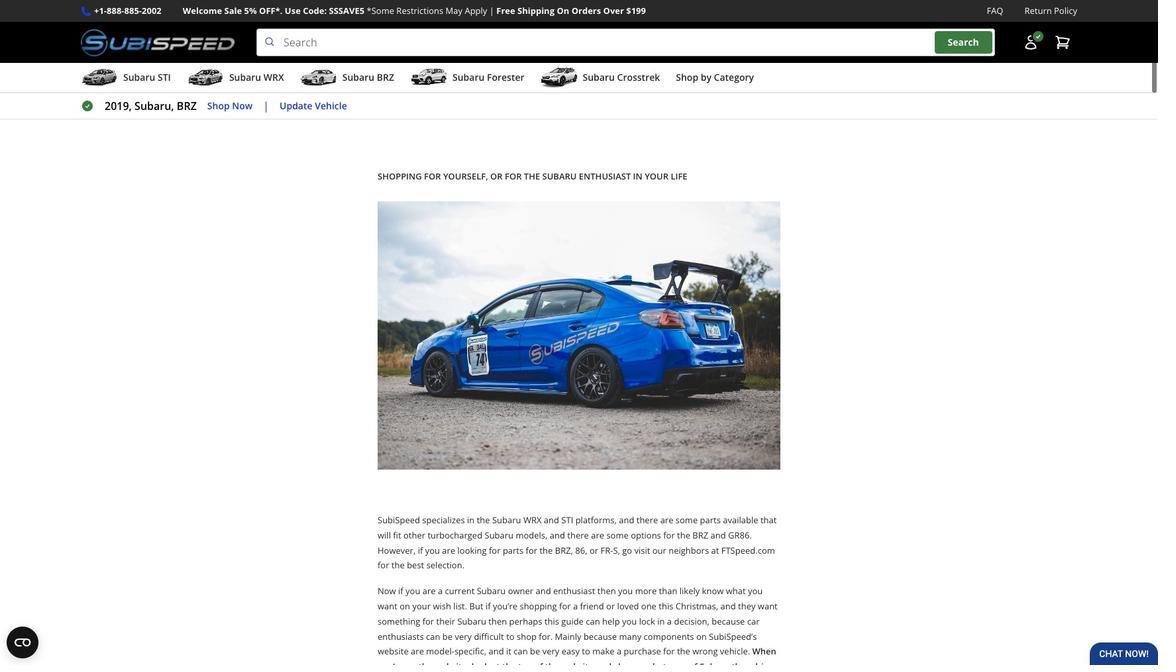 Task type: locate. For each thing, give the bounding box(es) containing it.
few
[[487, 62, 501, 74]]

subaru inside subaru wrx dropdown button
[[229, 71, 261, 84]]

1 vertical spatial it
[[506, 645, 512, 657]]

you're inside when you're on the website, look at the top of the website and choose what year of subaru they drive
[[378, 660, 404, 666]]

the up neighbors
[[678, 529, 691, 541]]

subaru inside when you're on the website, look at the top of the website and choose what year of subaru they drive
[[700, 660, 730, 666]]

in down stroke
[[410, 17, 417, 29]]

this inside at the stroke of midnight on november 01, fog emerges from a tomb inside a glorious mansion located in the hamptons. as it opens, mariah carey staggers out in her pajamas as her hibernation ends. her assistants provide her with coffee and a back rub. christmas has pretty much arrived. at this point subaru enthusiasts are barely thinking about switching over to their winter tire setup. it felt like summertime just a few weeks ago. but as always, the holidays can pass us by like a bullet train. now let's prepare the best that we can for the sale that we want to be apart of. welcome to subispeed's holiday gift guide for the 2023 season.
[[378, 47, 393, 59]]

very up specific,
[[455, 630, 472, 642]]

the
[[524, 170, 540, 181]]

sale
[[224, 5, 242, 17]]

0 horizontal spatial subispeed's
[[378, 92, 426, 104]]

0 vertical spatial you're
[[493, 600, 518, 612]]

if right list.
[[486, 600, 491, 612]]

2 horizontal spatial be
[[670, 77, 680, 89]]

of right stroke
[[432, 1, 440, 13]]

inside
[[656, 1, 680, 13]]

on inside at the stroke of midnight on november 01, fog emerges from a tomb inside a glorious mansion located in the hamptons. as it opens, mariah carey staggers out in her pajamas as her hibernation ends. her assistants provide her with coffee and a back rub. christmas has pretty much arrived. at this point subaru enthusiasts are barely thinking about switching over to their winter tire setup. it felt like summertime just a few weeks ago. but as always, the holidays can pass us by like a bullet train. now let's prepare the best that we can for the sale that we want to be apart of. welcome to subispeed's holiday gift guide for the 2023 season.
[[480, 1, 491, 13]]

their up 'pass'
[[671, 47, 690, 59]]

are up few
[[497, 47, 511, 59]]

of right "year"
[[690, 660, 698, 666]]

restrictions
[[397, 5, 444, 17]]

subaru up summertime
[[418, 47, 447, 59]]

wrx inside subispeed specializes in the subaru wrx and sti platforms, and there are some parts available that will fit other turbocharged subaru models, and there are some options for the brz and gr86. however, if you are looking for parts for the brz, 86, or fr-s, go visit our neighbors at ftspeed.com for the best selection.
[[524, 514, 542, 526]]

the up located
[[389, 1, 402, 13]]

0 horizontal spatial but
[[470, 600, 484, 612]]

welcome down "bullet"
[[718, 77, 756, 89]]

1 vertical spatial or
[[607, 600, 615, 612]]

we down ago.
[[527, 77, 539, 89]]

0 vertical spatial wrx
[[264, 71, 284, 84]]

or
[[590, 544, 599, 556], [607, 600, 615, 612]]

this up for.
[[545, 615, 559, 627]]

the down switching
[[609, 62, 622, 74]]

for.
[[539, 630, 553, 642]]

0 horizontal spatial shop
[[207, 99, 230, 112]]

to down "bullet"
[[758, 77, 766, 89]]

shop by category
[[676, 71, 754, 84]]

you up car
[[748, 585, 763, 597]]

website down the easy
[[562, 660, 594, 666]]

0 vertical spatial now
[[401, 77, 420, 89]]

sti left platforms,
[[562, 514, 574, 526]]

guide
[[477, 92, 501, 104]]

0 horizontal spatial welcome
[[183, 5, 222, 17]]

0 horizontal spatial then
[[489, 615, 507, 627]]

subispeed's up vehicle. at the right
[[709, 630, 757, 642]]

2 horizontal spatial brz
[[693, 529, 709, 541]]

0 vertical spatial enthusiasts
[[449, 47, 495, 59]]

if inside subispeed specializes in the subaru wrx and sti platforms, and there are some parts available that will fit other turbocharged subaru models, and there are some options for the brz and gr86. however, if you are looking for parts for the brz, 86, or fr-s, go visit our neighbors at ftspeed.com for the best selection.
[[418, 544, 423, 556]]

0 horizontal spatial or
[[590, 544, 599, 556]]

+1-
[[94, 5, 107, 17]]

visit
[[635, 544, 651, 556]]

it down perhaps
[[506, 645, 512, 657]]

subaru down about
[[583, 71, 615, 84]]

some up 's,'
[[607, 529, 629, 541]]

and down know
[[721, 600, 736, 612]]

be up "top"
[[530, 645, 541, 657]]

many
[[619, 630, 642, 642]]

be
[[670, 77, 680, 89], [443, 630, 453, 642], [530, 645, 541, 657]]

sti inside dropdown button
[[158, 71, 171, 84]]

as
[[699, 17, 708, 29], [566, 62, 575, 74]]

on
[[480, 1, 491, 13], [400, 600, 410, 612], [697, 630, 707, 642], [406, 660, 417, 666]]

$199
[[627, 5, 646, 17]]

this down the than
[[659, 600, 674, 612]]

subaru
[[543, 170, 577, 181]]

ago.
[[531, 62, 548, 74]]

open widget image
[[7, 627, 38, 659]]

the inside now if you are a current subaru owner and enthusiast then you more than likely know what you want on your wish list. but if you're shopping for a friend or loved one this christmas, and they want something for their subaru then perhaps this guide can help you lock in a decision, because car enthusiasts can be very difficult to shop for. mainly because many components on subispeed's website are model-specific, and it can be very easy to make a purchase for the wrong vehicle.
[[677, 645, 691, 657]]

0 vertical spatial then
[[598, 585, 616, 597]]

of inside at the stroke of midnight on november 01, fog emerges from a tomb inside a glorious mansion located in the hamptons. as it opens, mariah carey staggers out in her pajamas as her hibernation ends. her assistants provide her with coffee and a back rub. christmas has pretty much arrived. at this point subaru enthusiasts are barely thinking about switching over to their winter tire setup. it felt like summertime just a few weeks ago. but as always, the holidays can pass us by like a bullet train. now let's prepare the best that we can for the sale that we want to be apart of. welcome to subispeed's holiday gift guide for the 2023 season.
[[432, 1, 440, 13]]

use
[[285, 5, 301, 17]]

0 horizontal spatial that
[[509, 77, 525, 89]]

shop left of.
[[676, 71, 699, 84]]

as down glorious
[[699, 17, 708, 29]]

0 horizontal spatial brz
[[177, 99, 197, 113]]

0 horizontal spatial at
[[378, 1, 386, 13]]

1 horizontal spatial what
[[726, 585, 746, 597]]

looking
[[458, 544, 487, 556]]

s,
[[613, 544, 620, 556]]

2002
[[142, 5, 162, 17]]

enthusiasts inside now if you are a current subaru owner and enthusiast then you more than likely know what you want on your wish list. but if you're shopping for a friend or loved one this christmas, and they want something for their subaru then perhaps this guide can help you lock in a decision, because car enthusiasts can be very difficult to shop for. mainly because many components on subispeed's website are model-specific, and it can be very easy to make a purchase for the wrong vehicle.
[[378, 630, 424, 642]]

1 horizontal spatial we
[[623, 77, 635, 89]]

shop inside dropdown button
[[676, 71, 699, 84]]

a subaru wrx thumbnail image image
[[187, 68, 224, 88]]

1 horizontal spatial parts
[[700, 514, 721, 526]]

are left model-
[[411, 645, 424, 657]]

0 horizontal spatial because
[[584, 630, 617, 642]]

want up something
[[378, 600, 398, 612]]

mansion
[[724, 1, 759, 13]]

0 horizontal spatial of
[[432, 1, 440, 13]]

0 horizontal spatial very
[[455, 630, 472, 642]]

0 horizontal spatial their
[[437, 615, 455, 627]]

wrong
[[693, 645, 718, 657]]

emerges
[[567, 1, 602, 13]]

sti up "subaru,"
[[158, 71, 171, 84]]

brz inside subispeed specializes in the subaru wrx and sti platforms, and there are some parts available that will fit other turbocharged subaru models, and there are some options for the brz and gr86. however, if you are looking for parts for the brz, 86, or fr-s, go visit our neighbors at ftspeed.com for the best selection.
[[693, 529, 709, 541]]

platforms,
[[576, 514, 617, 526]]

2 we from the left
[[623, 77, 635, 89]]

you up many at bottom right
[[622, 615, 637, 627]]

now inside now if you are a current subaru owner and enthusiast then you more than likely know what you want on your wish list. but if you're shopping for a friend or loved one this christmas, and they want something for their subaru then perhaps this guide can help you lock in a decision, because car enthusiasts can be very difficult to shop for. mainly because many components on subispeed's website are model-specific, and it can be very easy to make a purchase for the wrong vehicle.
[[378, 585, 396, 597]]

1 vertical spatial as
[[566, 62, 575, 74]]

enthusiasts up just
[[449, 47, 495, 59]]

2 vertical spatial now
[[378, 585, 396, 597]]

2 vertical spatial if
[[486, 600, 491, 612]]

2 horizontal spatial if
[[486, 600, 491, 612]]

1 vertical spatial then
[[489, 615, 507, 627]]

0 vertical spatial it
[[493, 17, 498, 29]]

it inside at the stroke of midnight on november 01, fog emerges from a tomb inside a glorious mansion located in the hamptons. as it opens, mariah carey staggers out in her pajamas as her hibernation ends. her assistants provide her with coffee and a back rub. christmas has pretty much arrived. at this point subaru enthusiasts are barely thinking about switching over to their winter tire setup. it felt like summertime just a few weeks ago. but as always, the holidays can pass us by like a bullet train. now let's prepare the best that we can for the sale that we want to be apart of. welcome to subispeed's holiday gift guide for the 2023 season.
[[493, 17, 498, 29]]

and inside when you're on the website, look at the top of the website and choose what year of subaru they drive
[[596, 660, 612, 666]]

but down the thinking
[[550, 62, 564, 74]]

now inside at the stroke of midnight on november 01, fog emerges from a tomb inside a glorious mansion located in the hamptons. as it opens, mariah carey staggers out in her pajamas as her hibernation ends. her assistants provide her with coffee and a back rub. christmas has pretty much arrived. at this point subaru enthusiasts are barely thinking about switching over to their winter tire setup. it felt like summertime just a few weeks ago. but as always, the holidays can pass us by like a bullet train. now let's prepare the best that we can for the sale that we want to be apart of. welcome to subispeed's holiday gift guide for the 2023 season.
[[401, 77, 420, 89]]

shop for shop by category
[[676, 71, 699, 84]]

be up model-
[[443, 630, 453, 642]]

like right "felt"
[[393, 62, 407, 74]]

0 vertical spatial at
[[712, 544, 719, 556]]

are
[[497, 47, 511, 59], [661, 514, 674, 526], [591, 529, 605, 541], [442, 544, 456, 556], [423, 585, 436, 597], [411, 645, 424, 657]]

1 vertical spatial their
[[437, 615, 455, 627]]

1 vertical spatial now
[[232, 99, 253, 112]]

best down few
[[489, 77, 507, 89]]

1 vertical spatial welcome
[[718, 77, 756, 89]]

they inside when you're on the website, look at the top of the website and choose what year of subaru they drive
[[732, 660, 751, 666]]

1 vertical spatial brz
[[177, 99, 197, 113]]

1 vertical spatial sti
[[562, 514, 574, 526]]

but inside at the stroke of midnight on november 01, fog emerges from a tomb inside a glorious mansion located in the hamptons. as it opens, mariah carey staggers out in her pajamas as her hibernation ends. her assistants provide her with coffee and a back rub. christmas has pretty much arrived. at this point subaru enthusiasts are barely thinking about switching over to their winter tire setup. it felt like summertime just a few weeks ago. but as always, the holidays can pass us by like a bullet train. now let's prepare the best that we can for the sale that we want to be apart of. welcome to subispeed's holiday gift guide for the 2023 season.
[[550, 62, 564, 74]]

1 horizontal spatial this
[[545, 615, 559, 627]]

0 horizontal spatial best
[[407, 559, 424, 571]]

parts
[[700, 514, 721, 526], [503, 544, 524, 556]]

faq link
[[987, 4, 1004, 18]]

2 horizontal spatial that
[[761, 514, 777, 526]]

easy
[[562, 645, 580, 657]]

now left let's
[[401, 77, 420, 89]]

at right look
[[492, 660, 500, 666]]

in
[[410, 17, 417, 29], [637, 17, 645, 29], [467, 514, 475, 526], [658, 615, 665, 627]]

0 vertical spatial at
[[378, 1, 386, 13]]

our
[[653, 544, 667, 556]]

+1-888-885-2002
[[94, 5, 162, 17]]

a left "bullet"
[[736, 62, 741, 74]]

the up "year"
[[677, 645, 691, 657]]

0 vertical spatial sti
[[158, 71, 171, 84]]

winter
[[692, 47, 718, 59]]

what inside now if you are a current subaru owner and enthusiast then you more than likely know what you want on your wish list. but if you're shopping for a friend or loved one this christmas, and they want something for their subaru then perhaps this guide can help you lock in a decision, because car enthusiasts can be very difficult to shop for. mainly because many components on subispeed's website are model-specific, and it can be very easy to make a purchase for the wrong vehicle.
[[726, 585, 746, 597]]

their inside at the stroke of midnight on november 01, fog emerges from a tomb inside a glorious mansion located in the hamptons. as it opens, mariah carey staggers out in her pajamas as her hibernation ends. her assistants provide her with coffee and a back rub. christmas has pretty much arrived. at this point subaru enthusiasts are barely thinking about switching over to their winter tire setup. it felt like summertime just a few weeks ago. but as always, the holidays can pass us by like a bullet train. now let's prepare the best that we can for the sale that we want to be apart of. welcome to subispeed's holiday gift guide for the 2023 season.
[[671, 47, 690, 59]]

0 horizontal spatial we
[[527, 77, 539, 89]]

| left update
[[263, 99, 269, 113]]

0 vertical spatial welcome
[[183, 5, 222, 17]]

and
[[556, 32, 571, 44], [544, 514, 559, 526], [619, 514, 635, 526], [550, 529, 565, 541], [711, 529, 726, 541], [536, 585, 551, 597], [721, 600, 736, 612], [489, 645, 504, 657], [596, 660, 612, 666]]

shopping
[[378, 170, 422, 181]]

then up difficult
[[489, 615, 507, 627]]

0 vertical spatial shop
[[676, 71, 699, 84]]

1 horizontal spatial brz
[[377, 71, 394, 84]]

now if you are a current subaru owner and enthusiast then you more than likely know what you want on your wish list. but if you're shopping for a friend or loved one this christmas, and they want something for their subaru then perhaps this guide can help you lock in a decision, because car enthusiasts can be very difficult to shop for. mainly because many components on subispeed's website are model-specific, and it can be very easy to make a purchase for the wrong vehicle.
[[378, 585, 778, 657]]

you
[[425, 544, 440, 556], [406, 585, 421, 597], [619, 585, 633, 597], [748, 585, 763, 597], [622, 615, 637, 627]]

button image
[[1024, 35, 1039, 50]]

now up something
[[378, 585, 396, 597]]

apart
[[682, 77, 704, 89]]

wrx up models,
[[524, 514, 542, 526]]

in
[[633, 170, 643, 181]]

that down the weeks
[[509, 77, 525, 89]]

1 horizontal spatial best
[[489, 77, 507, 89]]

1 vertical spatial you're
[[378, 660, 404, 666]]

1 vertical spatial enthusiasts
[[378, 630, 424, 642]]

subaru down list.
[[458, 615, 487, 627]]

subaru sti
[[123, 71, 171, 84]]

best inside subispeed specializes in the subaru wrx and sti platforms, and there are some parts available that will fit other turbocharged subaru models, and there are some options for the brz and gr86. however, if you are looking for parts for the brz, 86, or fr-s, go visit our neighbors at ftspeed.com for the best selection.
[[407, 559, 424, 571]]

0 vertical spatial their
[[671, 47, 690, 59]]

now down subaru wrx dropdown button
[[232, 99, 253, 112]]

and up the thinking
[[556, 32, 571, 44]]

components
[[644, 630, 694, 642]]

owner
[[508, 585, 534, 597]]

0 horizontal spatial website
[[378, 645, 409, 657]]

on left website, on the left bottom of the page
[[406, 660, 417, 666]]

or right 86,
[[590, 544, 599, 556]]

0 vertical spatial if
[[418, 544, 423, 556]]

welcome left sale
[[183, 5, 222, 17]]

you're down something
[[378, 660, 404, 666]]

1 horizontal spatial shop
[[676, 71, 699, 84]]

gr86.
[[729, 529, 752, 541]]

at inside subispeed specializes in the subaru wrx and sti platforms, and there are some parts available that will fit other turbocharged subaru models, and there are some options for the brz and gr86. however, if you are looking for parts for the brz, 86, or fr-s, go visit our neighbors at ftspeed.com for the best selection.
[[712, 544, 719, 556]]

1 vertical spatial website
[[562, 660, 594, 666]]

1 horizontal spatial at
[[712, 544, 719, 556]]

0 horizontal spatial at
[[492, 660, 500, 666]]

0 vertical spatial be
[[670, 77, 680, 89]]

at up it
[[763, 32, 772, 44]]

1 horizontal spatial welcome
[[718, 77, 756, 89]]

1 horizontal spatial like
[[720, 62, 734, 74]]

0 horizontal spatial for
[[424, 170, 441, 181]]

+1-888-885-2002 link
[[94, 4, 162, 18]]

0 horizontal spatial some
[[607, 529, 629, 541]]

a subaru crosstrek thumbnail image image
[[541, 68, 578, 88]]

they inside now if you are a current subaru owner and enthusiast then you more than likely know what you want on your wish list. but if you're shopping for a friend or loved one this christmas, and they want something for their subaru then perhaps this guide can help you lock in a decision, because car enthusiasts can be very difficult to shop for. mainly because many components on subispeed's website are model-specific, and it can be very easy to make a purchase for the wrong vehicle.
[[739, 600, 756, 612]]

0 vertical spatial |
[[490, 5, 494, 17]]

| left free
[[490, 5, 494, 17]]

make
[[593, 645, 615, 657]]

2019, subaru, brz
[[105, 99, 197, 113]]

there up options
[[637, 514, 658, 526]]

0 horizontal spatial this
[[378, 47, 393, 59]]

they down vehicle. at the right
[[732, 660, 751, 666]]

what down purchase
[[646, 660, 667, 666]]

shop for shop now
[[207, 99, 230, 112]]

they up car
[[739, 600, 756, 612]]

subaru wrx button
[[187, 66, 284, 92]]

in inside now if you are a current subaru owner and enthusiast then you more than likely know what you want on your wish list. but if you're shopping for a friend or loved one this christmas, and they want something for their subaru then perhaps this guide can help you lock in a decision, because car enthusiasts can be very difficult to shop for. mainly because many components on subispeed's website are model-specific, and it can be very easy to make a purchase for the wrong vehicle.
[[658, 615, 665, 627]]

ends.
[[378, 32, 400, 44]]

1 horizontal spatial wrx
[[524, 514, 542, 526]]

now
[[401, 77, 420, 89], [232, 99, 253, 112], [378, 585, 396, 597]]

off*.
[[259, 5, 283, 17]]

0 horizontal spatial now
[[232, 99, 253, 112]]

and left gr86.
[[711, 529, 726, 541]]

that right the available
[[761, 514, 777, 526]]

update
[[280, 99, 313, 112]]

or inside now if you are a current subaru owner and enthusiast then you more than likely know what you want on your wish list. but if you're shopping for a friend or loved one this christmas, and they want something for their subaru then perhaps this guide can help you lock in a decision, because car enthusiasts can be very difficult to shop for. mainly because many components on subispeed's website are model-specific, and it can be very easy to make a purchase for the wrong vehicle.
[[607, 600, 615, 612]]

much
[[705, 32, 728, 44]]

shop by category button
[[676, 66, 754, 92]]

1 vertical spatial at
[[763, 32, 772, 44]]

always,
[[577, 62, 606, 74]]

however,
[[378, 544, 416, 556]]

sti inside subispeed specializes in the subaru wrx and sti platforms, and there are some parts available that will fit other turbocharged subaru models, and there are some options for the brz and gr86. however, if you are looking for parts for the brz, 86, or fr-s, go visit our neighbors at ftspeed.com for the best selection.
[[562, 514, 574, 526]]

1 horizontal spatial her
[[647, 17, 661, 29]]

subispeed's down train.
[[378, 92, 426, 104]]

1 horizontal spatial website
[[562, 660, 594, 666]]

subispeed's
[[378, 92, 426, 104], [709, 630, 757, 642]]

1 vertical spatial shop
[[207, 99, 230, 112]]

apply
[[465, 5, 487, 17]]

1 horizontal spatial subispeed's
[[709, 630, 757, 642]]

and down make
[[596, 660, 612, 666]]

0 horizontal spatial want
[[378, 600, 398, 612]]

want inside at the stroke of midnight on november 01, fog emerges from a tomb inside a glorious mansion located in the hamptons. as it opens, mariah carey staggers out in her pajamas as her hibernation ends. her assistants provide her with coffee and a back rub. christmas has pretty much arrived. at this point subaru enthusiasts are barely thinking about switching over to their winter tire setup. it felt like summertime just a few weeks ago. but as always, the holidays can pass us by like a bullet train. now let's prepare the best that we can for the sale that we want to be apart of. welcome to subispeed's holiday gift guide for the 2023 season.
[[637, 77, 657, 89]]

life
[[671, 170, 688, 181]]

1 we from the left
[[527, 77, 539, 89]]

of right "top"
[[535, 660, 543, 666]]

shop down a subaru wrx thumbnail image in the left of the page
[[207, 99, 230, 112]]

midnight
[[442, 1, 478, 13]]

1 horizontal spatial it
[[506, 645, 512, 657]]

but
[[550, 62, 564, 74], [470, 600, 484, 612]]

like
[[393, 62, 407, 74], [720, 62, 734, 74]]

1 horizontal spatial now
[[378, 585, 396, 597]]

parts left the available
[[700, 514, 721, 526]]

what
[[726, 585, 746, 597], [646, 660, 667, 666]]

2 horizontal spatial now
[[401, 77, 420, 89]]

then
[[598, 585, 616, 597], [489, 615, 507, 627]]

pretty
[[679, 32, 703, 44]]

or
[[491, 170, 503, 181]]

1 horizontal spatial you're
[[493, 600, 518, 612]]

0 horizontal spatial wrx
[[264, 71, 284, 84]]

what inside when you're on the website, look at the top of the website and choose what year of subaru they drive
[[646, 660, 667, 666]]

1 vertical spatial what
[[646, 660, 667, 666]]

category
[[714, 71, 754, 84]]

by inside dropdown button
[[701, 71, 712, 84]]

it right as
[[493, 17, 498, 29]]

be left apart
[[670, 77, 680, 89]]

crosstrek
[[618, 71, 660, 84]]

wish
[[433, 600, 451, 612]]

her left with
[[493, 32, 507, 44]]

0 horizontal spatial her
[[493, 32, 507, 44]]

lock
[[639, 615, 656, 627]]

their down wish
[[437, 615, 455, 627]]

1 vertical spatial because
[[584, 630, 617, 642]]

1 horizontal spatial of
[[535, 660, 543, 666]]

at inside when you're on the website, look at the top of the website and choose what year of subaru they drive
[[492, 660, 500, 666]]

01,
[[537, 1, 549, 13]]

0 horizontal spatial if
[[398, 585, 404, 597]]

on up wrong
[[697, 630, 707, 642]]

for down models,
[[526, 544, 538, 556]]

holiday
[[428, 92, 458, 104]]

you're down owner
[[493, 600, 518, 612]]

assistants
[[419, 32, 458, 44]]

her
[[647, 17, 661, 29], [710, 17, 724, 29], [493, 32, 507, 44]]

available
[[723, 514, 759, 526]]

this up "felt"
[[378, 47, 393, 59]]

her down tomb
[[647, 17, 661, 29]]

1 horizontal spatial want
[[637, 77, 657, 89]]

turbocharged
[[428, 529, 483, 541]]

for down however,
[[378, 559, 389, 571]]

on inside when you're on the website, look at the top of the website and choose what year of subaru they drive
[[406, 660, 417, 666]]

2 horizontal spatial this
[[659, 600, 674, 612]]

opens,
[[501, 17, 527, 29]]

by
[[708, 62, 718, 74], [701, 71, 712, 84]]

1 horizontal spatial if
[[418, 544, 423, 556]]

to left apart
[[659, 77, 668, 89]]

because left car
[[712, 615, 745, 627]]

1 vertical spatial wrx
[[524, 514, 542, 526]]

fog
[[552, 1, 564, 13]]

5%
[[244, 5, 257, 17]]

0 vertical spatial there
[[637, 514, 658, 526]]

at right neighbors
[[712, 544, 719, 556]]

subaru down wrong
[[700, 660, 730, 666]]

because up make
[[584, 630, 617, 642]]

subaru brz button
[[300, 66, 394, 92]]

1 horizontal spatial be
[[530, 645, 541, 657]]

1 horizontal spatial sti
[[562, 514, 574, 526]]



Task type: describe. For each thing, give the bounding box(es) containing it.
switching
[[601, 47, 638, 59]]

specializes
[[423, 514, 465, 526]]

orders
[[572, 5, 601, 17]]

2 for from the left
[[505, 170, 522, 181]]

2 horizontal spatial want
[[758, 600, 778, 612]]

a right over on the top right
[[626, 1, 630, 13]]

0 vertical spatial some
[[676, 514, 698, 526]]

when
[[753, 645, 777, 657]]

are down platforms,
[[591, 529, 605, 541]]

you up your
[[406, 585, 421, 597]]

for right looking
[[489, 544, 501, 556]]

2 vertical spatial be
[[530, 645, 541, 657]]

subaru up models,
[[493, 514, 521, 526]]

can up model-
[[426, 630, 440, 642]]

pass
[[676, 62, 694, 74]]

the down however,
[[392, 559, 405, 571]]

faq
[[987, 5, 1004, 17]]

subaru inside subaru sti dropdown button
[[123, 71, 155, 84]]

are up options
[[661, 514, 674, 526]]

brz,
[[555, 544, 573, 556]]

likely
[[680, 585, 700, 597]]

models,
[[516, 529, 548, 541]]

subispeed
[[378, 514, 420, 526]]

subaru,
[[135, 99, 174, 113]]

policy
[[1055, 5, 1078, 17]]

it inside now if you are a current subaru owner and enthusiast then you more than likely know what you want on your wish list. but if you're shopping for a friend or loved one this christmas, and they want something for their subaru then perhaps this guide can help you lock in a decision, because car enthusiasts can be very difficult to shop for. mainly because many components on subispeed's website are model-specific, and it can be very easy to make a purchase for the wrong vehicle.
[[506, 645, 512, 657]]

the left brz,
[[540, 544, 553, 556]]

stroke
[[404, 1, 429, 13]]

subaru wrx
[[229, 71, 284, 84]]

subaru inside the subaru crosstrek dropdown button
[[583, 71, 615, 84]]

the down model-
[[419, 660, 433, 666]]

something
[[378, 615, 420, 627]]

a up wish
[[438, 585, 443, 597]]

2 vertical spatial this
[[545, 615, 559, 627]]

86,
[[576, 544, 588, 556]]

be inside at the stroke of midnight on november 01, fog emerges from a tomb inside a glorious mansion located in the hamptons. as it opens, mariah carey staggers out in her pajamas as her hibernation ends. her assistants provide her with coffee and a back rub. christmas has pretty much arrived. at this point subaru enthusiasts are barely thinking about switching over to their winter tire setup. it felt like summertime just a few weeks ago. but as always, the holidays can pass us by like a bullet train. now let's prepare the best that we can for the sale that we want to be apart of. welcome to subispeed's holiday gift guide for the 2023 season.
[[670, 77, 680, 89]]

2 horizontal spatial of
[[690, 660, 698, 666]]

know
[[702, 585, 724, 597]]

year
[[669, 660, 687, 666]]

1 vertical spatial |
[[263, 99, 269, 113]]

specific,
[[455, 645, 487, 657]]

1 horizontal spatial at
[[763, 32, 772, 44]]

located
[[378, 17, 407, 29]]

neighbors
[[669, 544, 709, 556]]

shopping for yourself, or for the subaru enthusiast in your life
[[378, 170, 688, 181]]

are up your
[[423, 585, 436, 597]]

summertime
[[409, 62, 461, 74]]

1 vertical spatial be
[[443, 630, 453, 642]]

a left back
[[573, 32, 578, 44]]

can left 'pass'
[[660, 62, 674, 74]]

wrx inside subaru wrx dropdown button
[[264, 71, 284, 84]]

pajamas
[[663, 17, 697, 29]]

point
[[395, 47, 416, 59]]

christmas
[[620, 32, 660, 44]]

can up 2023
[[541, 77, 555, 89]]

back
[[580, 32, 599, 44]]

subaru inside subaru forester 'dropdown button'
[[453, 71, 485, 84]]

by inside at the stroke of midnight on november 01, fog emerges from a tomb inside a glorious mansion located in the hamptons. as it opens, mariah carey staggers out in her pajamas as her hibernation ends. her assistants provide her with coffee and a back rub. christmas has pretty much arrived. at this point subaru enthusiasts are barely thinking about switching over to their winter tire setup. it felt like summertime just a few weeks ago. but as always, the holidays can pass us by like a bullet train. now let's prepare the best that we can for the sale that we want to be apart of. welcome to subispeed's holiday gift guide for the 2023 season.
[[708, 62, 718, 74]]

free
[[497, 5, 516, 17]]

you inside subispeed specializes in the subaru wrx and sti platforms, and there are some parts available that will fit other turbocharged subaru models, and there are some options for the brz and gr86. however, if you are looking for parts for the brz, 86, or fr-s, go visit our neighbors at ftspeed.com for the best selection.
[[425, 544, 440, 556]]

website inside when you're on the website, look at the top of the website and choose what year of subaru they drive
[[562, 660, 594, 666]]

your
[[645, 170, 669, 181]]

the right "top"
[[545, 660, 559, 666]]

can down 'friend' at the bottom right of the page
[[586, 615, 600, 627]]

enthusiast
[[579, 170, 631, 181]]

the left sale
[[571, 77, 585, 89]]

sale
[[587, 77, 603, 89]]

subaru up looking
[[485, 529, 514, 541]]

vehicle.
[[720, 645, 750, 657]]

in right out
[[637, 17, 645, 29]]

are up selection.
[[442, 544, 456, 556]]

welcome inside at the stroke of midnight on november 01, fog emerges from a tomb inside a glorious mansion located in the hamptons. as it opens, mariah carey staggers out in her pajamas as her hibernation ends. her assistants provide her with coffee and a back rub. christmas has pretty much arrived. at this point subaru enthusiasts are barely thinking about switching over to their winter tire setup. it felt like summertime just a few weeks ago. but as always, the holidays can pass us by like a bullet train. now let's prepare the best that we can for the sale that we want to be apart of. welcome to subispeed's holiday gift guide for the 2023 season.
[[718, 77, 756, 89]]

a subaru brz thumbnail image image
[[300, 68, 337, 88]]

the up guide
[[474, 77, 487, 89]]

for up guide on the bottom
[[560, 600, 571, 612]]

but inside now if you are a current subaru owner and enthusiast then you more than likely know what you want on your wish list. but if you're shopping for a friend or loved one this christmas, and they want something for their subaru then perhaps this guide can help you lock in a decision, because car enthusiasts can be very difficult to shop for. mainly because many components on subispeed's website are model-specific, and it can be very easy to make a purchase for the wrong vehicle.
[[470, 600, 484, 612]]

shop
[[517, 630, 537, 642]]

model-
[[426, 645, 455, 657]]

shopping
[[520, 600, 557, 612]]

hamptons.
[[435, 17, 479, 29]]

when you're on the website, look at the top of the website and choose what year of subaru they drive
[[378, 645, 777, 666]]

a left few
[[480, 62, 485, 74]]

and up models,
[[544, 514, 559, 526]]

mainly
[[555, 630, 582, 642]]

for up "year"
[[664, 645, 675, 657]]

are inside at the stroke of midnight on november 01, fog emerges from a tomb inside a glorious mansion located in the hamptons. as it opens, mariah carey staggers out in her pajamas as her hibernation ends. her assistants provide her with coffee and a back rub. christmas has pretty much arrived. at this point subaru enthusiasts are barely thinking about switching over to their winter tire setup. it felt like summertime just a few weeks ago. but as always, the holidays can pass us by like a bullet train. now let's prepare the best that we can for the sale that we want to be apart of. welcome to subispeed's holiday gift guide for the 2023 season.
[[497, 47, 511, 59]]

enthusiasts inside at the stroke of midnight on november 01, fog emerges from a tomb inside a glorious mansion located in the hamptons. as it opens, mariah carey staggers out in her pajamas as her hibernation ends. her assistants provide her with coffee and a back rub. christmas has pretty much arrived. at this point subaru enthusiasts are barely thinking about switching over to their winter tire setup. it felt like summertime just a few weeks ago. but as always, the holidays can pass us by like a bullet train. now let's prepare the best that we can for the sale that we want to be apart of. welcome to subispeed's holiday gift guide for the 2023 season.
[[449, 47, 495, 59]]

let's
[[422, 77, 437, 89]]

and inside at the stroke of midnight on november 01, fog emerges from a tomb inside a glorious mansion located in the hamptons. as it opens, mariah carey staggers out in her pajamas as her hibernation ends. her assistants provide her with coffee and a back rub. christmas has pretty much arrived. at this point subaru enthusiasts are barely thinking about switching over to their winter tire setup. it felt like summertime just a few weeks ago. but as always, the holidays can pass us by like a bullet train. now let's prepare the best that we can for the sale that we want to be apart of. welcome to subispeed's holiday gift guide for the 2023 season.
[[556, 32, 571, 44]]

a subaru forester thumbnail image image
[[410, 68, 447, 88]]

the down stroke
[[419, 17, 432, 29]]

subaru left owner
[[477, 585, 506, 597]]

and up options
[[619, 514, 635, 526]]

and up brz,
[[550, 529, 565, 541]]

the left "top"
[[502, 660, 516, 666]]

purchase
[[624, 645, 661, 657]]

season.
[[555, 92, 585, 104]]

1 vertical spatial very
[[543, 645, 560, 657]]

list.
[[454, 600, 467, 612]]

a up choose
[[617, 645, 622, 657]]

their inside now if you are a current subaru owner and enthusiast then you more than likely know what you want on your wish list. but if you're shopping for a friend or loved one this christmas, and they want something for their subaru then perhaps this guide can help you lock in a decision, because car enthusiasts can be very difficult to shop for. mainly because many components on subispeed's website are model-specific, and it can be very easy to make a purchase for the wrong vehicle.
[[437, 615, 455, 627]]

and up the 'shopping'
[[536, 585, 551, 597]]

for up 'our'
[[664, 529, 675, 541]]

over
[[604, 5, 624, 17]]

guide
[[562, 615, 584, 627]]

your
[[413, 600, 431, 612]]

0 vertical spatial parts
[[700, 514, 721, 526]]

0 vertical spatial as
[[699, 17, 708, 29]]

1 horizontal spatial |
[[490, 5, 494, 17]]

november
[[493, 1, 535, 13]]

1 like from the left
[[393, 62, 407, 74]]

thinking
[[540, 47, 572, 59]]

1 vertical spatial parts
[[503, 544, 524, 556]]

search button
[[935, 31, 993, 54]]

for up season.
[[558, 77, 569, 89]]

subaru inside subaru brz dropdown button
[[343, 71, 375, 84]]

that inside subispeed specializes in the subaru wrx and sti platforms, and there are some parts available that will fit other turbocharged subaru models, and there are some options for the brz and gr86. however, if you are looking for parts for the brz, 86, or fr-s, go visit our neighbors at ftspeed.com for the best selection.
[[761, 514, 777, 526]]

subispeed's inside now if you are a current subaru owner and enthusiast then you more than likely know what you want on your wish list. but if you're shopping for a friend or loved one this christmas, and they want something for their subaru then perhaps this guide can help you lock in a decision, because car enthusiasts can be very difficult to shop for. mainly because many components on subispeed's website are model-specific, and it can be very easy to make a purchase for the wrong vehicle.
[[709, 630, 757, 642]]

you're inside now if you are a current subaru owner and enthusiast then you more than likely know what you want on your wish list. but if you're shopping for a friend or loved one this christmas, and they want something for their subaru then perhaps this guide can help you lock in a decision, because car enthusiasts can be very difficult to shop for. mainly because many components on subispeed's website are model-specific, and it can be very easy to make a purchase for the wrong vehicle.
[[493, 600, 518, 612]]

2 horizontal spatial her
[[710, 17, 724, 29]]

a down the enthusiast
[[573, 600, 578, 612]]

for down your
[[423, 615, 434, 627]]

1 horizontal spatial there
[[637, 514, 658, 526]]

fr-
[[601, 544, 613, 556]]

1 vertical spatial there
[[568, 529, 589, 541]]

1 for from the left
[[424, 170, 441, 181]]

barely
[[513, 47, 538, 59]]

difficult
[[474, 630, 504, 642]]

to right the easy
[[582, 645, 591, 657]]

for right guide
[[503, 92, 515, 104]]

can up "top"
[[514, 645, 528, 657]]

subaru inside at the stroke of midnight on november 01, fog emerges from a tomb inside a glorious mansion located in the hamptons. as it opens, mariah carey staggers out in her pajamas as her hibernation ends. her assistants provide her with coffee and a back rub. christmas has pretty much arrived. at this point subaru enthusiasts are barely thinking about switching over to their winter tire setup. it felt like summertime just a few weeks ago. but as always, the holidays can pass us by like a bullet train. now let's prepare the best that we can for the sale that we want to be apart of. welcome to subispeed's holiday gift guide for the 2023 season.
[[418, 47, 447, 59]]

subaru crosstrek button
[[541, 66, 660, 92]]

bullet
[[743, 62, 766, 74]]

a up pajamas
[[682, 1, 687, 13]]

provide
[[461, 32, 491, 44]]

yourself,
[[443, 170, 488, 181]]

0 horizontal spatial as
[[566, 62, 575, 74]]

website inside now if you are a current subaru owner and enthusiast then you more than likely know what you want on your wish list. but if you're shopping for a friend or loved one this christmas, and they want something for their subaru then perhaps this guide can help you lock in a decision, because car enthusiasts can be very difficult to shop for. mainly because many components on subispeed's website are model-specific, and it can be very easy to make a purchase for the wrong vehicle.
[[378, 645, 409, 657]]

carey
[[560, 17, 583, 29]]

than
[[659, 585, 678, 597]]

a subaru sti thumbnail image image
[[81, 68, 118, 88]]

or inside subispeed specializes in the subaru wrx and sti platforms, and there are some parts available that will fit other turbocharged subaru models, and there are some options for the brz and gr86. however, if you are looking for parts for the brz, 86, or fr-s, go visit our neighbors at ftspeed.com for the best selection.
[[590, 544, 599, 556]]

a up components on the right bottom of the page
[[667, 615, 672, 627]]

the up 'turbocharged' at the left bottom of the page
[[477, 514, 490, 526]]

subispeed logo image
[[81, 29, 235, 56]]

you up the loved
[[619, 585, 633, 597]]

choose
[[614, 660, 644, 666]]

fit
[[393, 529, 401, 541]]

selection.
[[427, 559, 465, 571]]

at the stroke of midnight on november 01, fog emerges from a tomb inside a glorious mansion located in the hamptons. as it opens, mariah carey staggers out in her pajamas as her hibernation ends. her assistants provide her with coffee and a back rub. christmas has pretty much arrived. at this point subaru enthusiasts are barely thinking about switching over to their winter tire setup. it felt like summertime just a few weeks ago. but as always, the holidays can pass us by like a bullet train. now let's prepare the best that we can for the sale that we want to be apart of. welcome to subispeed's holiday gift guide for the 2023 season.
[[378, 1, 773, 104]]

1 horizontal spatial that
[[605, 77, 621, 89]]

in inside subispeed specializes in the subaru wrx and sti platforms, and there are some parts available that will fit other turbocharged subaru models, and there are some options for the brz and gr86. however, if you are looking for parts for the brz, 86, or fr-s, go visit our neighbors at ftspeed.com for the best selection.
[[467, 514, 475, 526]]

weeks
[[504, 62, 529, 74]]

more
[[636, 585, 657, 597]]

0 vertical spatial because
[[712, 615, 745, 627]]

friend
[[580, 600, 604, 612]]

over
[[640, 47, 658, 59]]

of.
[[706, 77, 716, 89]]

about
[[575, 47, 598, 59]]

train.
[[378, 77, 399, 89]]

subaru crosstrek
[[583, 71, 660, 84]]

to right the over
[[660, 47, 669, 59]]

best inside at the stroke of midnight on november 01, fog emerges from a tomb inside a glorious mansion located in the hamptons. as it opens, mariah carey staggers out in her pajamas as her hibernation ends. her assistants provide her with coffee and a back rub. christmas has pretty much arrived. at this point subaru enthusiasts are barely thinking about switching over to their winter tire setup. it felt like summertime just a few weeks ago. but as always, the holidays can pass us by like a bullet train. now let's prepare the best that we can for the sale that we want to be apart of. welcome to subispeed's holiday gift guide for the 2023 season.
[[489, 77, 507, 89]]

subaru forester button
[[410, 66, 525, 92]]

to left 'shop'
[[507, 630, 515, 642]]

subispeed's inside at the stroke of midnight on november 01, fog emerges from a tomb inside a glorious mansion located in the hamptons. as it opens, mariah carey staggers out in her pajamas as her hibernation ends. her assistants provide her with coffee and a back rub. christmas has pretty much arrived. at this point subaru enthusiasts are barely thinking about switching over to their winter tire setup. it felt like summertime just a few weeks ago. but as always, the holidays can pass us by like a bullet train. now let's prepare the best that we can for the sale that we want to be apart of. welcome to subispeed's holiday gift guide for the 2023 season.
[[378, 92, 426, 104]]

return policy link
[[1025, 4, 1078, 18]]

mariah
[[530, 17, 558, 29]]

code:
[[303, 5, 327, 17]]

2 like from the left
[[720, 62, 734, 74]]

coffee
[[529, 32, 554, 44]]

the left 2023
[[517, 92, 530, 104]]

perhaps
[[510, 615, 543, 627]]

on up something
[[400, 600, 410, 612]]

and down difficult
[[489, 645, 504, 657]]

setup.
[[736, 47, 761, 59]]

brz inside dropdown button
[[377, 71, 394, 84]]

shop now
[[207, 99, 253, 112]]

search input field
[[257, 29, 996, 56]]

0 vertical spatial very
[[455, 630, 472, 642]]



Task type: vqa. For each thing, say whether or not it's contained in the screenshot.
Reviews link
no



